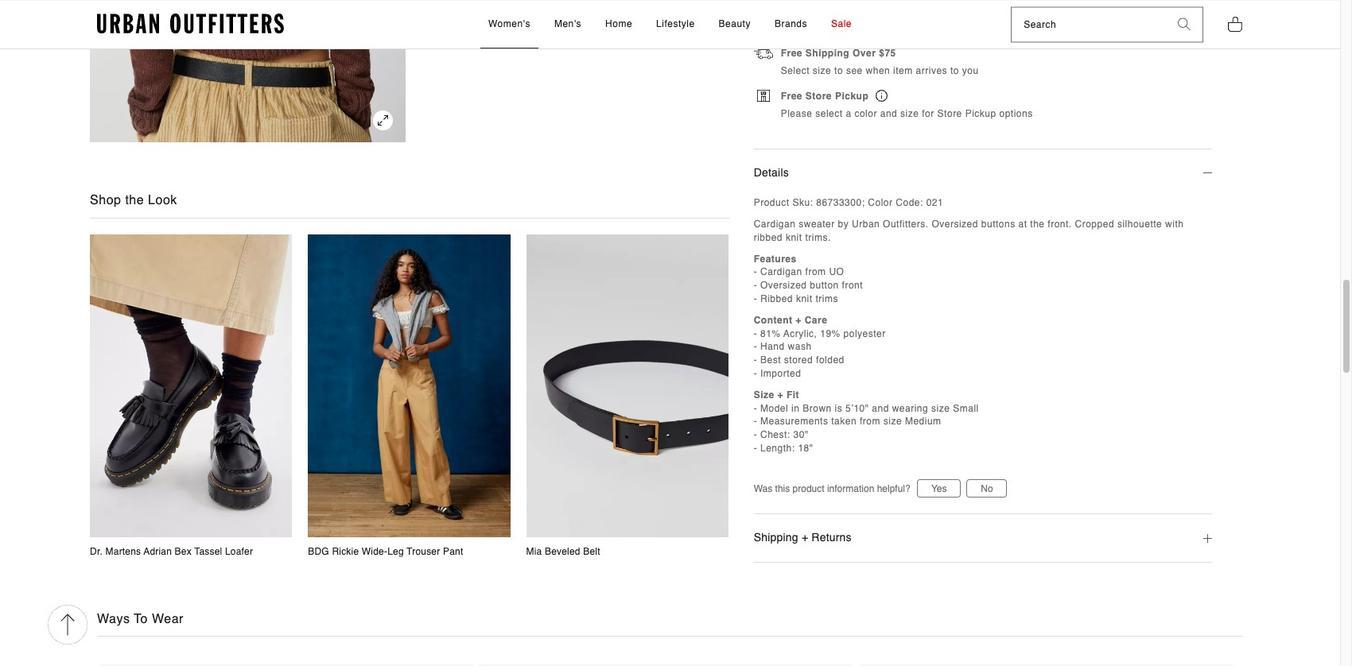 Task type: vqa. For each thing, say whether or not it's contained in the screenshot.
+ within dropdown button
yes



Task type: locate. For each thing, give the bounding box(es) containing it.
1 free from the top
[[781, 48, 803, 59]]

1 vertical spatial knit
[[796, 294, 813, 305]]

to left see
[[835, 65, 844, 77]]

please select a color and size for store pickup options
[[781, 108, 1033, 119]]

bdg rickie wide-leg trouser pant
[[308, 547, 464, 558]]

no button
[[967, 480, 1008, 498]]

and right "color"
[[881, 108, 898, 119]]

1 vertical spatial and
[[872, 403, 890, 414]]

1 vertical spatial the
[[1031, 219, 1045, 230]]

yes button
[[918, 480, 962, 498]]

dr.
[[90, 547, 103, 558]]

0 vertical spatial shipping
[[806, 48, 850, 59]]

bdg
[[308, 547, 329, 558]]

the left look
[[125, 194, 144, 208]]

size down wearing
[[884, 417, 903, 428]]

urban outfitters image
[[97, 13, 284, 34]]

shipping down the this on the right of page
[[754, 532, 799, 545]]

to
[[835, 65, 844, 77], [951, 65, 960, 77]]

5'10"
[[846, 403, 869, 414]]

mia beveled belt image
[[526, 235, 729, 538]]

0 vertical spatial oversized
[[932, 219, 979, 230]]

store right for
[[938, 108, 963, 119]]

knit left trims. on the top right of the page
[[786, 232, 803, 243]]

+ left fit
[[778, 390, 784, 401]]

$75
[[880, 48, 897, 59]]

1 horizontal spatial store
[[938, 108, 963, 119]]

0 horizontal spatial to
[[835, 65, 844, 77]]

pickup left the options
[[966, 108, 997, 119]]

ways
[[97, 613, 130, 627]]

available
[[754, 11, 791, 21]]

brands link
[[767, 1, 816, 48]]

look
[[148, 194, 177, 208]]

0 horizontal spatial with
[[945, 11, 961, 21]]

free up please
[[781, 91, 803, 102]]

yes
[[932, 484, 947, 495]]

product sku: 86733300; color code: 021
[[754, 198, 944, 209]]

afterpay image
[[1009, 12, 1057, 21]]

1 vertical spatial cardigan
[[761, 267, 803, 278]]

0 vertical spatial +
[[796, 315, 802, 326]]

1 horizontal spatial oversized
[[932, 219, 979, 230]]

shipping options image
[[754, 47, 773, 66]]

shipping up see
[[806, 48, 850, 59]]

to left you
[[951, 65, 960, 77]]

0 horizontal spatial from
[[806, 267, 826, 278]]

polyester
[[844, 328, 886, 340]]

oversized up ribbed
[[761, 280, 807, 291]]

0 vertical spatial and
[[881, 108, 898, 119]]

cardigan
[[754, 219, 796, 230], [761, 267, 803, 278]]

color
[[855, 108, 878, 119]]

for
[[923, 108, 935, 119]]

size
[[754, 390, 775, 401]]

lifestyle link
[[649, 1, 703, 48]]

1 horizontal spatial from
[[860, 417, 881, 428]]

1 horizontal spatial shipping
[[806, 48, 850, 59]]

30"
[[794, 430, 809, 441]]

pickup up a
[[835, 91, 869, 102]]

features
[[754, 254, 797, 265]]

Search text field
[[1012, 7, 1167, 42]]

store up select
[[806, 91, 832, 102]]

0 horizontal spatial the
[[125, 194, 144, 208]]

no
[[981, 484, 994, 495]]

dr. martens adrian bex tassel loafer
[[90, 547, 253, 558]]

select
[[816, 108, 843, 119]]

to
[[134, 613, 148, 627]]

oversized
[[932, 219, 979, 230], [761, 280, 807, 291]]

trims
[[816, 294, 839, 305]]

pickup
[[835, 91, 869, 102], [966, 108, 997, 119]]

the right at
[[1031, 219, 1045, 230]]

store pickup image
[[757, 90, 770, 102], [757, 90, 770, 102], [876, 90, 888, 102]]

bdg rickie wide-leg trouser pant link
[[308, 235, 510, 559]]

0 vertical spatial store
[[806, 91, 832, 102]]

you
[[963, 65, 979, 77]]

between
[[835, 11, 869, 21]]

$1.00
[[871, 11, 894, 21]]

beveled
[[545, 547, 581, 558]]

from down 5'10"
[[860, 417, 881, 428]]

+
[[796, 315, 802, 326], [778, 390, 784, 401], [802, 532, 809, 545]]

cardigan up the ribbed
[[754, 219, 796, 230]]

1 vertical spatial free
[[781, 91, 803, 102]]

free shipping over $75 select size to see when item arrives to you
[[781, 48, 979, 77]]

knit left trims
[[796, 294, 813, 305]]

1 vertical spatial +
[[778, 390, 784, 401]]

with right $2,000.00
[[945, 11, 961, 21]]

size left for
[[901, 108, 920, 119]]

free inside free shipping over $75 select size to see when item arrives to you
[[781, 48, 803, 59]]

0 horizontal spatial shipping
[[754, 532, 799, 545]]

0 horizontal spatial store
[[806, 91, 832, 102]]

home link
[[598, 1, 641, 48]]

sale link
[[824, 1, 860, 48]]

1 vertical spatial from
[[860, 417, 881, 428]]

0 vertical spatial pickup
[[835, 91, 869, 102]]

+ inside shipping + returns dropdown button
[[802, 532, 809, 545]]

size up medium at the right bottom
[[932, 403, 950, 414]]

oversized down 021 at the right top of the page
[[932, 219, 979, 230]]

None search field
[[1012, 7, 1167, 42]]

and
[[881, 108, 898, 119], [872, 403, 890, 414]]

+ for fit
[[778, 390, 784, 401]]

product
[[754, 198, 790, 209]]

code:
[[896, 198, 924, 209]]

size
[[813, 65, 832, 77], [901, 108, 920, 119], [932, 403, 950, 414], [884, 417, 903, 428]]

1 vertical spatial shipping
[[754, 532, 799, 545]]

lifestyle
[[657, 18, 695, 29]]

+ inside size + fit - model in brown is 5'10" and wearing size small - measurements taken from size medium - chest: 30" - length: 18"
[[778, 390, 784, 401]]

from up the button
[[806, 267, 826, 278]]

cardigan down "features"
[[761, 267, 803, 278]]

model
[[761, 403, 789, 414]]

knit inside features - cardigan from uo - oversized button front - ribbed knit trims
[[796, 294, 813, 305]]

0 vertical spatial free
[[781, 48, 803, 59]]

by
[[838, 219, 849, 230]]

when
[[866, 65, 891, 77]]

measurements
[[761, 417, 829, 428]]

18"
[[798, 443, 814, 454]]

free for free shipping over $75 select size to see when item arrives to you
[[781, 48, 803, 59]]

front.
[[1048, 219, 1072, 230]]

1 to from the left
[[835, 65, 844, 77]]

1 horizontal spatial to
[[951, 65, 960, 77]]

brown
[[803, 403, 832, 414]]

+ up "acrylic,"
[[796, 315, 802, 326]]

search image
[[1179, 18, 1191, 31]]

free
[[781, 48, 803, 59], [781, 91, 803, 102]]

shipping inside free shipping over $75 select size to see when item arrives to you
[[806, 48, 850, 59]]

size up free store pickup
[[813, 65, 832, 77]]

wear
[[152, 613, 184, 627]]

-
[[897, 11, 900, 21], [754, 267, 758, 278], [754, 280, 758, 291], [754, 294, 758, 305], [754, 328, 758, 340], [754, 342, 758, 353], [754, 355, 758, 366], [754, 368, 758, 380], [754, 403, 758, 414], [754, 417, 758, 428], [754, 430, 758, 441], [754, 443, 758, 454]]

and inside size + fit - model in brown is 5'10" and wearing size small - measurements taken from size medium - chest: 30" - length: 18"
[[872, 403, 890, 414]]

wearing
[[893, 403, 929, 414]]

0 horizontal spatial oversized
[[761, 280, 807, 291]]

2 to from the left
[[951, 65, 960, 77]]

1 horizontal spatial with
[[1166, 219, 1184, 230]]

silhouette
[[1118, 219, 1163, 230]]

beauty
[[719, 18, 751, 29]]

0 vertical spatial cardigan
[[754, 219, 796, 230]]

information
[[828, 484, 875, 495]]

with right silhouette at right top
[[1166, 219, 1184, 230]]

2 vertical spatial +
[[802, 532, 809, 545]]

1 vertical spatial oversized
[[761, 280, 807, 291]]

2 free from the top
[[781, 91, 803, 102]]

1 vertical spatial with
[[1166, 219, 1184, 230]]

size + fit - model in brown is 5'10" and wearing size small - measurements taken from size medium - chest: 30" - length: 18"
[[754, 390, 979, 454]]

+ inside content + care - 81% acrylic, 19% polyester - hand wash - best stored folded - imported
[[796, 315, 802, 326]]

1 vertical spatial pickup
[[966, 108, 997, 119]]

dr. martens adrian bex tassel loafer image
[[90, 235, 292, 538]]

a
[[846, 108, 852, 119]]

free up select
[[781, 48, 803, 59]]

0 vertical spatial knit
[[786, 232, 803, 243]]

+ left returns
[[802, 532, 809, 545]]

was
[[754, 484, 773, 495]]

1 horizontal spatial the
[[1031, 219, 1045, 230]]

0 horizontal spatial pickup
[[835, 91, 869, 102]]

see
[[847, 65, 863, 77]]

and right 5'10"
[[872, 403, 890, 414]]

returns
[[812, 532, 852, 545]]

0 vertical spatial from
[[806, 267, 826, 278]]

select
[[781, 65, 810, 77]]

from
[[806, 267, 826, 278], [860, 417, 881, 428]]



Task type: describe. For each thing, give the bounding box(es) containing it.
options
[[1000, 108, 1033, 119]]

was this product information helpful?
[[754, 484, 911, 495]]

content + care - 81% acrylic, 19% polyester - hand wash - best stored folded - imported
[[754, 315, 886, 380]]

with inside cardigan sweater by urban outfitters. oversized buttons at the front. cropped silhouette with ribbed knit trims.
[[1166, 219, 1184, 230]]

button
[[810, 280, 839, 291]]

women's
[[489, 18, 531, 29]]

care
[[805, 315, 828, 326]]

shop the look
[[90, 194, 177, 208]]

folded
[[817, 355, 845, 366]]

cardigan inside cardigan sweater by urban outfitters. oversized buttons at the front. cropped silhouette with ribbed knit trims.
[[754, 219, 796, 230]]

mia
[[526, 547, 542, 558]]

cardigan inside features - cardigan from uo - oversized button front - ribbed knit trims
[[761, 267, 803, 278]]

wide-
[[362, 547, 388, 558]]

available on orders between $1.00 - $2,000.00 with
[[754, 11, 964, 21]]

0 vertical spatial with
[[945, 11, 961, 21]]

trouser
[[407, 547, 440, 558]]

mia beveled belt
[[526, 547, 601, 558]]

+ for care
[[796, 315, 802, 326]]

oversized inside cardigan sweater by urban outfitters. oversized buttons at the front. cropped silhouette with ribbed knit trims.
[[932, 219, 979, 230]]

chest:
[[761, 430, 791, 441]]

ribbed
[[754, 232, 783, 243]]

length:
[[761, 443, 795, 454]]

sale
[[832, 18, 852, 29]]

main navigation element
[[345, 1, 996, 48]]

loafer
[[225, 547, 253, 558]]

cropped
[[1076, 219, 1115, 230]]

1 horizontal spatial pickup
[[966, 108, 997, 119]]

martens
[[106, 547, 141, 558]]

stored
[[785, 355, 813, 366]]

ribbed
[[761, 294, 793, 305]]

small
[[954, 403, 979, 414]]

outfitters.
[[883, 219, 929, 230]]

hand
[[761, 342, 785, 353]]

front
[[842, 280, 864, 291]]

trims.
[[806, 232, 831, 243]]

brands
[[775, 18, 808, 29]]

adrian
[[144, 547, 172, 558]]

dr. martens adrian bex tassel loafer link
[[90, 235, 292, 559]]

size inside free shipping over $75 select size to see when item arrives to you
[[813, 65, 832, 77]]

free for free store pickup
[[781, 91, 803, 102]]

item
[[894, 65, 913, 77]]

shipping inside dropdown button
[[754, 532, 799, 545]]

uo
[[830, 267, 845, 278]]

sku:
[[793, 198, 814, 209]]

cardigan sweater by urban outfitters. oversized buttons at the front. cropped silhouette with ribbed knit trims.
[[754, 219, 1184, 243]]

bdg rickie wide-leg trouser pant image
[[308, 235, 510, 538]]

orders
[[806, 11, 832, 21]]

zoom in image
[[374, 111, 393, 131]]

please
[[781, 108, 813, 119]]

from inside size + fit - model in brown is 5'10" and wearing size small - measurements taken from size medium - chest: 30" - length: 18"
[[860, 417, 881, 428]]

urban
[[852, 219, 880, 230]]

1 vertical spatial store
[[938, 108, 963, 119]]

this
[[776, 484, 790, 495]]

on
[[794, 11, 804, 21]]

free store pickup
[[781, 91, 872, 102]]

from inside features - cardigan from uo - oversized button front - ribbed knit trims
[[806, 267, 826, 278]]

+ for returns
[[802, 532, 809, 545]]

color
[[868, 198, 893, 209]]

women's link
[[481, 1, 539, 48]]

0 vertical spatial the
[[125, 194, 144, 208]]

uo kennedy cardigan #4 image
[[90, 0, 406, 143]]

mia beveled belt link
[[526, 235, 729, 559]]

oversized inside features - cardigan from uo - oversized button front - ribbed knit trims
[[761, 280, 807, 291]]

021
[[927, 198, 944, 209]]

the inside cardigan sweater by urban outfitters. oversized buttons at the front. cropped silhouette with ribbed knit trims.
[[1031, 219, 1045, 230]]

leg
[[388, 547, 404, 558]]

my shopping bag image
[[1228, 15, 1244, 33]]

ways to wear
[[97, 613, 184, 627]]

86733300;
[[817, 198, 865, 209]]

shop
[[90, 194, 121, 208]]

buttons
[[982, 219, 1016, 230]]

knit inside cardigan sweater by urban outfitters. oversized buttons at the front. cropped silhouette with ribbed knit trims.
[[786, 232, 803, 243]]

$2,000.00
[[902, 11, 943, 21]]

belt
[[584, 547, 601, 558]]

features - cardigan from uo - oversized button front - ribbed knit trims
[[754, 254, 864, 305]]

at
[[1019, 219, 1028, 230]]

is
[[835, 403, 843, 414]]

details
[[754, 166, 789, 179]]

shipping + returns button
[[754, 515, 1213, 563]]

tassel
[[194, 547, 222, 558]]

details button
[[754, 149, 1213, 197]]

beauty link
[[711, 1, 759, 48]]

product
[[793, 484, 825, 495]]

81%
[[761, 328, 781, 340]]

wash
[[788, 342, 812, 353]]

men's
[[555, 18, 582, 29]]

sweater
[[799, 219, 835, 230]]

imported
[[761, 368, 802, 380]]

shipping + returns
[[754, 532, 852, 545]]

best
[[761, 355, 781, 366]]



